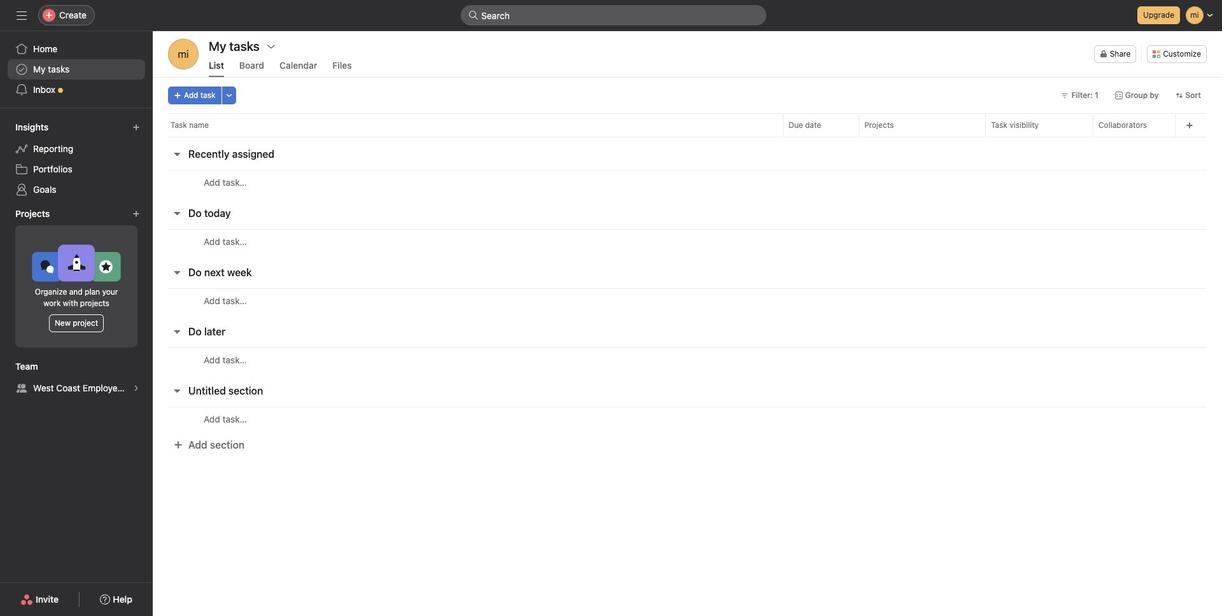 Task type: locate. For each thing, give the bounding box(es) containing it.
row
[[153, 113, 1223, 137], [168, 136, 1207, 138], [153, 170, 1223, 194], [153, 229, 1223, 253], [153, 288, 1223, 313], [153, 348, 1223, 372], [153, 407, 1223, 431]]

hide sidebar image
[[17, 10, 27, 20]]

0 vertical spatial collapse task list for this group image
[[172, 149, 182, 159]]

add field image
[[1186, 122, 1194, 129]]

0 vertical spatial collapse task list for this group image
[[172, 267, 182, 278]]

collapse task list for this group image
[[172, 267, 182, 278], [172, 386, 182, 396]]

collapse task list for this group image
[[172, 149, 182, 159], [172, 208, 182, 218], [172, 327, 182, 337]]

2 vertical spatial collapse task list for this group image
[[172, 327, 182, 337]]

show options image
[[266, 41, 276, 52]]

global element
[[0, 31, 153, 108]]

3 collapse task list for this group image from the top
[[172, 327, 182, 337]]

1 vertical spatial collapse task list for this group image
[[172, 386, 182, 396]]

2 collapse task list for this group image from the top
[[172, 386, 182, 396]]

teams element
[[0, 355, 153, 401]]

1 vertical spatial collapse task list for this group image
[[172, 208, 182, 218]]

None field
[[461, 5, 767, 25]]



Task type: vqa. For each thing, say whether or not it's contained in the screenshot.
"Strikethrough" icon
no



Task type: describe. For each thing, give the bounding box(es) containing it.
more actions image
[[225, 92, 233, 99]]

projects element
[[0, 203, 153, 355]]

2 collapse task list for this group image from the top
[[172, 208, 182, 218]]

Search tasks, projects, and more text field
[[461, 5, 767, 25]]

prominent image
[[469, 10, 479, 20]]

new project or portfolio image
[[132, 210, 140, 218]]

new insights image
[[132, 124, 140, 131]]

see details, west coast employees 2 image
[[132, 385, 140, 392]]

1 collapse task list for this group image from the top
[[172, 149, 182, 159]]

view profile settings image
[[168, 39, 199, 69]]

insights element
[[0, 116, 153, 203]]

1 collapse task list for this group image from the top
[[172, 267, 182, 278]]



